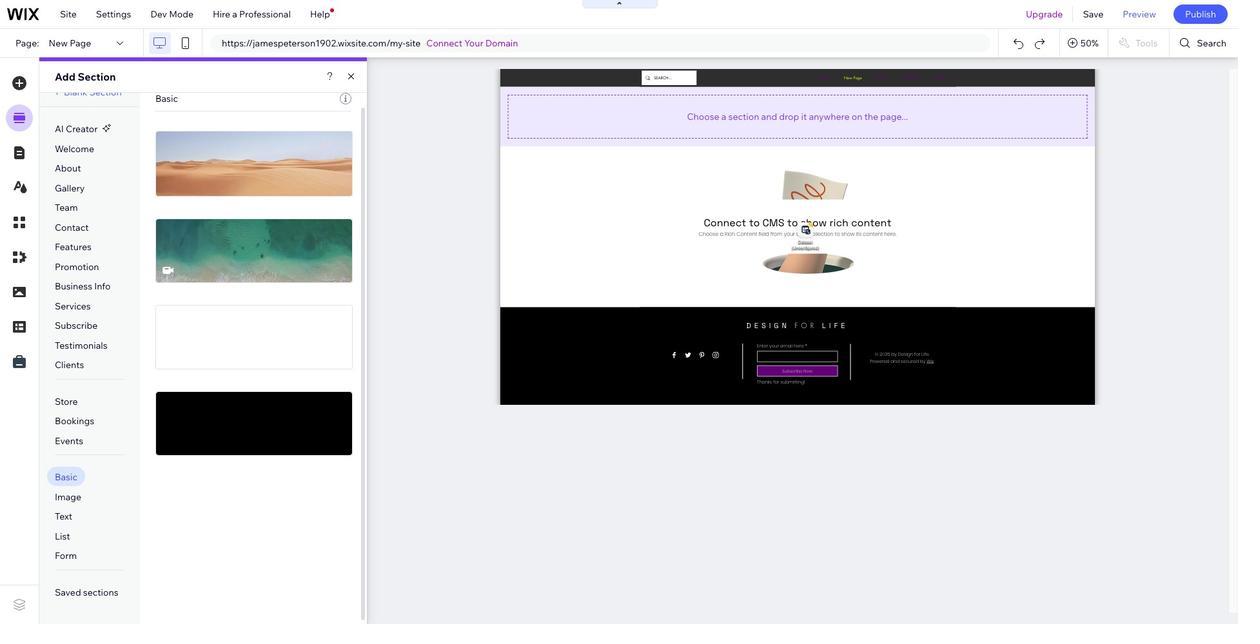 Task type: describe. For each thing, give the bounding box(es) containing it.
contact
[[55, 222, 89, 233]]

section for add section
[[78, 70, 116, 83]]

creator
[[66, 123, 98, 135]]

text
[[55, 511, 72, 523]]

ai
[[55, 123, 64, 135]]

saved
[[55, 587, 81, 599]]

hire
[[213, 8, 230, 20]]

preview
[[1123, 8, 1157, 20]]

info
[[94, 281, 111, 292]]

preview button
[[1114, 0, 1166, 28]]

list
[[55, 531, 70, 542]]

testimonials
[[55, 340, 108, 351]]

promotion
[[55, 261, 99, 273]]

save
[[1083, 8, 1104, 20]]

publish
[[1186, 8, 1217, 20]]

it
[[801, 111, 807, 122]]

a for professional
[[232, 8, 237, 20]]

gallery
[[55, 182, 85, 194]]

store
[[55, 396, 78, 407]]

save button
[[1074, 0, 1114, 28]]

upgrade
[[1026, 8, 1063, 20]]

services
[[55, 300, 91, 312]]

business info
[[55, 281, 111, 292]]

new page
[[49, 37, 91, 49]]

bookings
[[55, 416, 94, 427]]

a for section
[[722, 111, 727, 122]]

business
[[55, 281, 92, 292]]

blank section
[[64, 86, 122, 98]]

hire a professional
[[213, 8, 291, 20]]

domain
[[486, 37, 518, 49]]

image
[[55, 491, 81, 503]]

ai creator
[[55, 123, 98, 135]]

choose
[[687, 111, 720, 122]]

your
[[465, 37, 484, 49]]

saved sections
[[55, 587, 118, 599]]

1 vertical spatial basic
[[55, 472, 77, 483]]

features
[[55, 241, 92, 253]]



Task type: vqa. For each thing, say whether or not it's contained in the screenshot.
a related to section
yes



Task type: locate. For each thing, give the bounding box(es) containing it.
add
[[55, 70, 75, 83]]

about
[[55, 163, 81, 174]]

professional
[[239, 8, 291, 20]]

section for blank section
[[89, 86, 122, 98]]

welcome
[[55, 143, 94, 155]]

0 vertical spatial basic
[[155, 93, 178, 105]]

anywhere
[[809, 111, 850, 122]]

new
[[49, 37, 68, 49]]

form
[[55, 550, 77, 562]]

0 vertical spatial section
[[78, 70, 116, 83]]

a right hire
[[232, 8, 237, 20]]

dev
[[151, 8, 167, 20]]

page
[[70, 37, 91, 49]]

connect
[[427, 37, 463, 49]]

section
[[729, 111, 759, 122]]

blank
[[64, 86, 87, 98]]

https://jamespeterson1902.wixsite.com/my-
[[222, 37, 406, 49]]

section up "blank section"
[[78, 70, 116, 83]]

add section
[[55, 70, 116, 83]]

a
[[232, 8, 237, 20], [722, 111, 727, 122]]

1 horizontal spatial basic
[[155, 93, 178, 105]]

0 horizontal spatial basic
[[55, 472, 77, 483]]

on
[[852, 111, 863, 122]]

https://jamespeterson1902.wixsite.com/my-site connect your domain
[[222, 37, 518, 49]]

search button
[[1170, 29, 1239, 57]]

1 vertical spatial section
[[89, 86, 122, 98]]

search
[[1197, 37, 1227, 49]]

clients
[[55, 359, 84, 371]]

0 vertical spatial a
[[232, 8, 237, 20]]

basic
[[155, 93, 178, 105], [55, 472, 77, 483]]

publish button
[[1174, 5, 1228, 24]]

a left section
[[722, 111, 727, 122]]

1 horizontal spatial a
[[722, 111, 727, 122]]

0 horizontal spatial a
[[232, 8, 237, 20]]

and
[[762, 111, 777, 122]]

section
[[78, 70, 116, 83], [89, 86, 122, 98]]

50%
[[1081, 37, 1099, 49]]

section down add section
[[89, 86, 122, 98]]

tools button
[[1109, 29, 1170, 57]]

help
[[310, 8, 330, 20]]

site
[[60, 8, 77, 20]]

the
[[865, 111, 879, 122]]

team
[[55, 202, 78, 214]]

subscribe
[[55, 320, 98, 332]]

drop
[[779, 111, 799, 122]]

50% button
[[1060, 29, 1108, 57]]

page...
[[881, 111, 909, 122]]

events
[[55, 435, 83, 447]]

1 vertical spatial a
[[722, 111, 727, 122]]

sections
[[83, 587, 118, 599]]

settings
[[96, 8, 131, 20]]

site
[[406, 37, 421, 49]]

choose a section and drop it anywhere on the page...
[[687, 111, 909, 122]]

mode
[[169, 8, 194, 20]]

tools
[[1136, 37, 1158, 49]]

dev mode
[[151, 8, 194, 20]]



